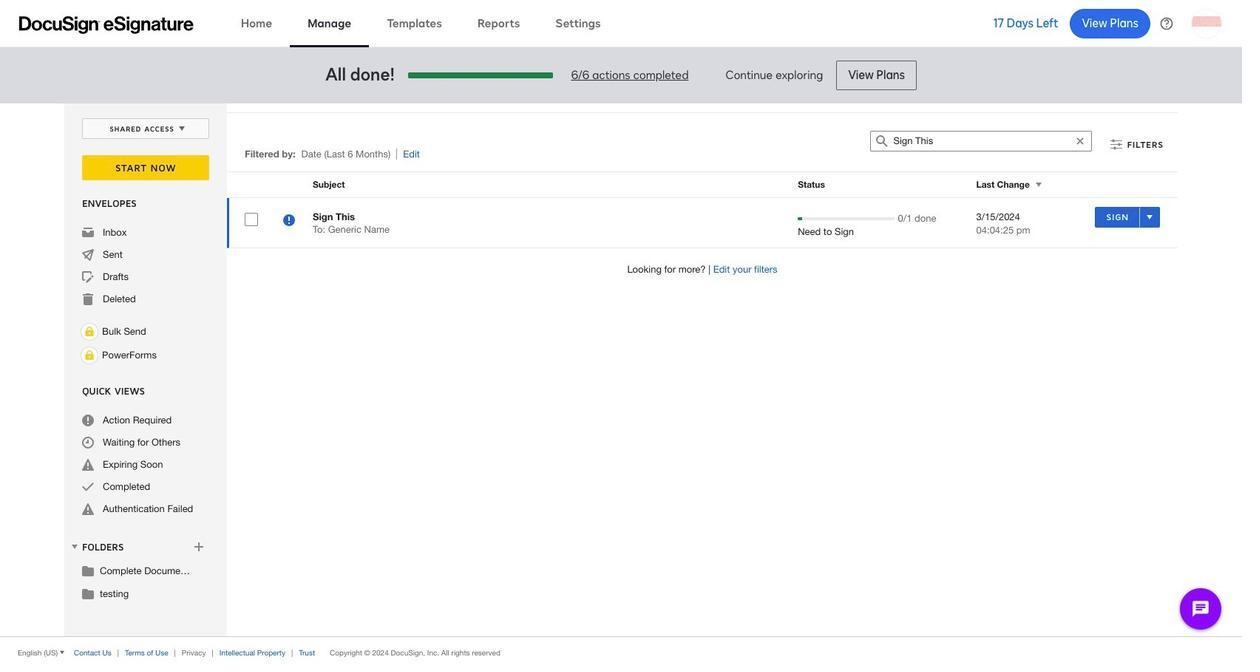 Task type: locate. For each thing, give the bounding box(es) containing it.
0 vertical spatial alert image
[[82, 459, 94, 471]]

alert image
[[82, 459, 94, 471], [82, 504, 94, 516]]

alert image down completed icon
[[82, 504, 94, 516]]

folder image
[[82, 565, 94, 577]]

docusign esignature image
[[19, 16, 194, 34]]

0 vertical spatial lock image
[[81, 323, 98, 341]]

secondary navigation region
[[64, 104, 1182, 637]]

1 vertical spatial alert image
[[82, 504, 94, 516]]

your uploaded profile image image
[[1193, 9, 1222, 38]]

lock image
[[81, 323, 98, 341], [81, 347, 98, 365]]

inbox image
[[82, 227, 94, 239]]

1 vertical spatial lock image
[[81, 347, 98, 365]]

alert image up completed icon
[[82, 459, 94, 471]]

more info region
[[0, 637, 1243, 669]]

folder image
[[82, 588, 94, 600]]



Task type: describe. For each thing, give the bounding box(es) containing it.
view folders image
[[69, 541, 81, 553]]

draft image
[[82, 272, 94, 283]]

action required image
[[82, 415, 94, 427]]

1 lock image from the top
[[81, 323, 98, 341]]

sent image
[[82, 249, 94, 261]]

completed image
[[82, 482, 94, 493]]

need to sign image
[[283, 215, 295, 229]]

clock image
[[82, 437, 94, 449]]

Search Inbox and Folders text field
[[894, 132, 1070, 151]]

1 alert image from the top
[[82, 459, 94, 471]]

2 lock image from the top
[[81, 347, 98, 365]]

2 alert image from the top
[[82, 504, 94, 516]]

trash image
[[82, 294, 94, 306]]



